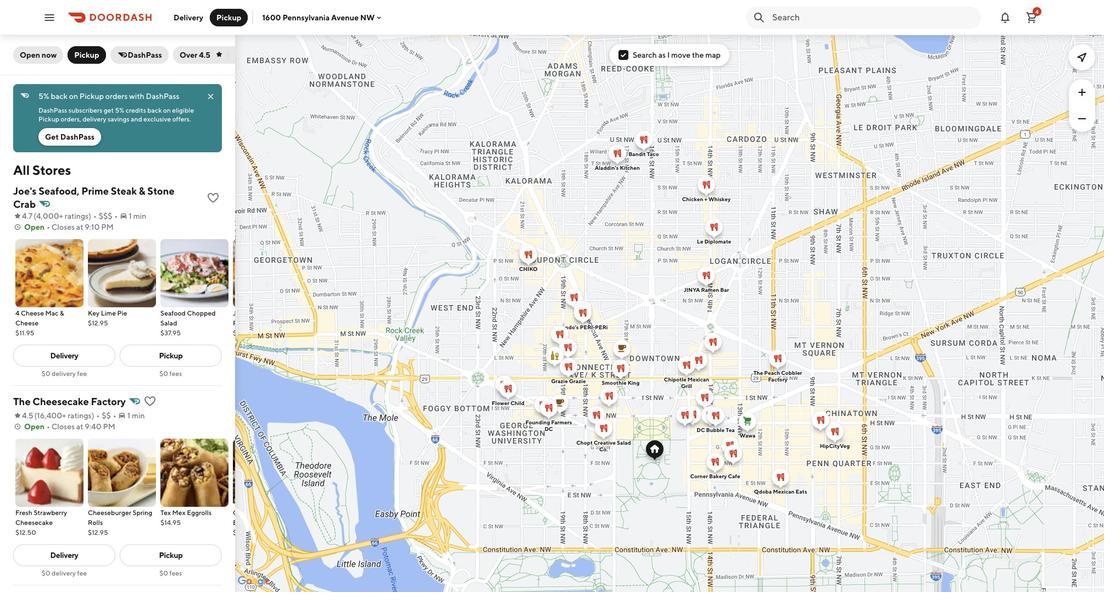 Task type: vqa. For each thing, say whether or not it's contained in the screenshot.
Click Item image to the top
no



Task type: describe. For each thing, give the bounding box(es) containing it.
dashpass up 'exclusive'
[[146, 92, 180, 101]]

• $$$
[[93, 212, 112, 220]]

orders
[[105, 92, 128, 101]]

delivery for cheesecake
[[52, 569, 76, 577]]

salad inside seafood chopped salad $37.95
[[161, 319, 177, 327]]

savings
[[108, 115, 130, 123]]

now
[[42, 51, 57, 59]]

joe's
[[13, 185, 37, 197]]

1 min for factory
[[127, 411, 145, 420]]

jennie's
[[233, 309, 258, 317]]

move
[[672, 51, 691, 59]]

stores
[[32, 162, 71, 178]]

delivery inside dashpass subscribers get 5% credits back on eligible pickup orders, delivery savings and exclusive offers.
[[83, 115, 106, 123]]

4 cheese mac & cheese $11.95
[[15, 309, 64, 337]]

orders,
[[61, 115, 81, 123]]

Search as I move the map checkbox
[[619, 50, 629, 60]]

cheesecake inside fresh strawberry cheesecake $12.50
[[15, 518, 53, 527]]

over
[[180, 51, 198, 59]]

offers.
[[172, 115, 191, 123]]

dashpass inside dashpass subscribers get 5% credits back on eligible pickup orders, delivery savings and exclusive offers.
[[38, 106, 67, 114]]

$14.95
[[161, 518, 181, 527]]

$12.95 for factory
[[88, 528, 108, 537]]

1 min for prime
[[129, 212, 146, 220]]

delivery for joe's seafood, prime steak & stone crab
[[50, 351, 78, 360]]

potatoes
[[233, 319, 260, 327]]

closes for cheesecake
[[51, 422, 75, 431]]

ratings for cheesecake
[[68, 411, 92, 420]]

the cheesecake factory
[[13, 396, 126, 407]]

joe's seafood, prime steak & stone crab
[[13, 185, 175, 210]]

16,400+
[[37, 411, 66, 420]]

fresh strawberry cheesecake image
[[15, 439, 84, 507]]

$0 for pickup link associated with the cheesecake factory
[[160, 569, 168, 577]]

• $$
[[96, 411, 111, 420]]

i
[[668, 51, 670, 59]]

avenue
[[332, 13, 359, 22]]

oreo®
[[233, 508, 255, 517]]

map
[[706, 51, 721, 59]]

dashpass inside "button"
[[128, 51, 162, 59]]

4.5 inside button
[[199, 51, 211, 59]]

$0 delivery fee for joe's seafood, prime steak & stone crab
[[42, 369, 87, 378]]

stone
[[148, 185, 175, 197]]

$12.95 for prime
[[88, 319, 108, 327]]

( 16,400+ ratings )
[[34, 411, 94, 420]]

over 4.5
[[180, 51, 211, 59]]

crab
[[13, 198, 36, 210]]

fees for joe's seafood, prime steak & stone crab
[[170, 369, 182, 378]]

seafood chopped salad $37.95
[[161, 309, 216, 337]]

5% back on pickup orders with dashpass
[[38, 92, 180, 101]]

get dashpass button
[[38, 128, 101, 146]]

seafood
[[161, 309, 186, 317]]

lime
[[101, 309, 116, 317]]

0 vertical spatial on
[[69, 92, 78, 101]]

open for the
[[24, 422, 45, 431]]

• down 4,000+
[[47, 223, 50, 231]]

key lime pie $12.95
[[88, 309, 127, 327]]

$11.95 inside the jennie's mashed potatoes $11.95
[[233, 329, 252, 337]]

9:10
[[85, 223, 100, 231]]

extreme
[[233, 518, 259, 527]]

dashpass button
[[110, 46, 169, 64]]

tex mex eggrolls $14.95
[[161, 508, 212, 527]]

open • closes at 9:10 pm
[[24, 223, 114, 231]]

delivery link for seafood,
[[13, 345, 115, 367]]

$37.95
[[161, 329, 181, 337]]

& inside the 4 cheese mac & cheese $11.95
[[60, 309, 64, 317]]

4 button
[[1021, 6, 1043, 28]]

rolls
[[88, 518, 103, 527]]

min for joe's seafood, prime steak & stone crab
[[133, 212, 146, 220]]

pie
[[117, 309, 127, 317]]

$0 fees for joe's seafood, prime steak & stone crab
[[160, 369, 182, 378]]

eggrolls
[[187, 508, 212, 517]]

mac
[[45, 309, 59, 317]]

prime
[[81, 185, 109, 197]]

as
[[659, 51, 666, 59]]

cheeseburger spring rolls $12.95
[[88, 508, 153, 537]]

chopped
[[187, 309, 216, 317]]

0 vertical spatial pickup button
[[210, 9, 248, 26]]

seafood,
[[39, 185, 79, 197]]

dashpass subscribers get 5% credits back on eligible pickup orders, delivery savings and exclusive offers.
[[38, 106, 195, 123]]

jennie's mashed potatoes $11.95
[[233, 309, 284, 337]]

1 for prime
[[129, 212, 132, 220]]

1600 pennsylvania avenue nw button
[[262, 13, 384, 22]]

get dashpass
[[45, 132, 95, 141]]

notification bell image
[[999, 11, 1013, 24]]

1 vertical spatial 4.5
[[22, 411, 33, 420]]

pickup up subscribers
[[80, 92, 104, 101]]

strawberry
[[34, 508, 67, 517]]

delivery for seafood,
[[52, 369, 76, 378]]

) for prime
[[89, 212, 91, 220]]

fresh
[[15, 508, 32, 517]]

steak
[[111, 185, 137, 197]]

$$
[[102, 411, 111, 420]]

$$$
[[99, 212, 112, 220]]

nw
[[361, 13, 375, 22]]

recenter the map image
[[1076, 51, 1090, 64]]

at for seafood,
[[76, 223, 83, 231]]

$12.50
[[15, 528, 36, 537]]

get
[[104, 106, 114, 114]]

average rating of 4.7 out of 5 element
[[13, 211, 33, 222]]

9:40
[[85, 422, 101, 431]]

• down 16,400+
[[47, 422, 50, 431]]

1600 pennsylvania avenue nw
[[262, 13, 375, 22]]

& inside the joe's seafood, prime steak & stone crab
[[139, 185, 145, 197]]

open now button
[[13, 46, 63, 64]]

cheeseburger
[[88, 508, 131, 517]]

5% inside dashpass subscribers get 5% credits back on eligible pickup orders, delivery savings and exclusive offers.
[[115, 106, 124, 114]]

$11.50
[[233, 528, 253, 537]]

• right $$ in the bottom of the page
[[113, 411, 116, 420]]

fresh strawberry cheesecake $12.50
[[15, 508, 67, 537]]

exclusive
[[144, 115, 171, 123]]

delivery inside button
[[174, 13, 203, 22]]

closes for seafood,
[[51, 223, 75, 231]]

$0 delivery fee for the cheesecake factory
[[42, 569, 87, 577]]

4,000+
[[36, 212, 63, 220]]

( 4,000+ ratings )
[[34, 212, 91, 220]]

the
[[693, 51, 704, 59]]

dream
[[256, 508, 277, 517]]

0 horizontal spatial pickup button
[[68, 46, 106, 64]]

open now
[[20, 51, 57, 59]]

and
[[131, 115, 142, 123]]

$0 for pickup link related to joe's seafood, prime steak & stone crab
[[160, 369, 168, 378]]

key
[[88, 309, 100, 317]]

pennsylvania
[[283, 13, 330, 22]]

mex
[[172, 508, 186, 517]]

on inside dashpass subscribers get 5% credits back on eligible pickup orders, delivery savings and exclusive offers.
[[163, 106, 171, 114]]



Task type: locate. For each thing, give the bounding box(es) containing it.
4 inside the 4 cheese mac & cheese $11.95
[[15, 309, 19, 317]]

4 right "notification bell" icon
[[1036, 8, 1040, 15]]

1 horizontal spatial $11.95
[[233, 329, 252, 337]]

pm for factory
[[103, 422, 115, 431]]

pickup for the top pickup button
[[217, 13, 242, 22]]

delivery down fresh strawberry cheesecake $12.50
[[50, 551, 78, 560]]

Store search: begin typing to search for stores available on DoorDash text field
[[773, 11, 975, 23]]

1 closes from the top
[[51, 223, 75, 231]]

delivery up over
[[174, 13, 203, 22]]

5% up get on the top
[[38, 92, 49, 101]]

on up 'exclusive'
[[163, 106, 171, 114]]

bubble
[[707, 426, 725, 433], [707, 426, 725, 433]]

the peach cobbler factory
[[754, 369, 803, 382], [754, 369, 803, 382]]

1 vertical spatial 1 min
[[127, 411, 145, 420]]

1 vertical spatial fee
[[77, 569, 87, 577]]

1 right $$ in the bottom of the page
[[127, 411, 130, 420]]

2 $0 fees from the top
[[160, 569, 182, 577]]

0 horizontal spatial on
[[69, 92, 78, 101]]

1 vertical spatial pm
[[103, 422, 115, 431]]

0 vertical spatial 5%
[[38, 92, 49, 101]]

delivery down the 4 cheese mac & cheese $11.95 on the bottom of the page
[[50, 351, 78, 360]]

0 horizontal spatial 5%
[[38, 92, 49, 101]]

subscribers
[[69, 106, 102, 114]]

pickup link
[[120, 345, 222, 367], [120, 544, 222, 566]]

0 vertical spatial delivery
[[83, 115, 106, 123]]

$0 up the cheesecake factory
[[42, 369, 50, 378]]

back up orders,
[[51, 92, 68, 101]]

0 horizontal spatial &
[[60, 309, 64, 317]]

fee for cheesecake
[[77, 569, 87, 577]]

eligible
[[172, 106, 194, 114]]

0 horizontal spatial 4
[[15, 309, 19, 317]]

1 pickup link from the top
[[120, 345, 222, 367]]

dc
[[545, 425, 553, 432], [545, 425, 553, 432], [697, 426, 706, 433], [697, 426, 706, 433]]

pickup link for joe's seafood, prime steak & stone crab
[[120, 345, 222, 367]]

1 vertical spatial on
[[163, 106, 171, 114]]

1 $0 delivery fee from the top
[[42, 369, 87, 378]]

click to add this store to your saved list image
[[207, 191, 220, 204]]

min down steak in the left of the page
[[133, 212, 146, 220]]

corner bakery cafe
[[691, 472, 741, 479], [691, 472, 741, 479]]

get
[[45, 132, 59, 141]]

average rating of 4.5 out of 5 element
[[13, 410, 33, 421]]

bar
[[721, 286, 730, 293], [721, 286, 730, 293]]

4 left mac
[[15, 309, 19, 317]]

0 vertical spatial delivery
[[174, 13, 203, 22]]

1 vertical spatial $0 delivery fee
[[42, 569, 87, 577]]

eats
[[796, 488, 808, 494], [796, 488, 808, 494]]

) left the '• $$' at bottom
[[92, 411, 94, 420]]

0 vertical spatial 4
[[1036, 8, 1040, 15]]

open • closes at 9:40 pm
[[24, 422, 115, 431]]

1 for factory
[[127, 411, 130, 420]]

flower child
[[492, 399, 525, 406], [492, 399, 525, 406]]

$0 fees for the cheesecake factory
[[160, 569, 182, 577]]

$0 for cheesecake's delivery link
[[42, 569, 50, 577]]

4.5 right over
[[199, 51, 211, 59]]

chicken + whiskey
[[683, 195, 731, 202], [683, 195, 731, 202]]

0 horizontal spatial back
[[51, 92, 68, 101]]

at left 9:40
[[76, 422, 83, 431]]

$0 fees down $37.95
[[160, 369, 182, 378]]

wawa
[[740, 432, 756, 438], [740, 432, 756, 438]]

open inside open now button
[[20, 51, 40, 59]]

0 vertical spatial delivery link
[[13, 345, 115, 367]]

cheese down the 4 cheese mac & cheese image on the left of page
[[15, 319, 39, 327]]

mashed
[[259, 309, 284, 317]]

creative
[[594, 439, 616, 446], [594, 439, 616, 446]]

1 horizontal spatial &
[[139, 185, 145, 197]]

4.5 left 16,400+
[[22, 411, 33, 420]]

4.7
[[22, 212, 33, 220]]

0 vertical spatial min
[[133, 212, 146, 220]]

0 vertical spatial &
[[139, 185, 145, 197]]

0 vertical spatial pickup link
[[120, 345, 222, 367]]

delivery button
[[167, 9, 210, 26]]

1 vertical spatial $12.95
[[88, 528, 108, 537]]

cheesecake inside oreo® dream extreme cheesecake $11.50
[[260, 518, 298, 527]]

back up 'exclusive'
[[147, 106, 162, 114]]

1 vertical spatial delivery
[[50, 351, 78, 360]]

dashpass up with
[[128, 51, 162, 59]]

cheesecake down dream
[[260, 518, 298, 527]]

1 vertical spatial closes
[[51, 422, 75, 431]]

1 $12.95 from the top
[[88, 319, 108, 327]]

peri-
[[580, 324, 596, 330], [580, 324, 596, 330]]

1 vertical spatial delivery
[[52, 369, 76, 378]]

tex mex eggrolls image
[[161, 439, 229, 507]]

2 vertical spatial delivery
[[52, 569, 76, 577]]

pickup down $37.95
[[159, 351, 183, 360]]

$12.95 down key
[[88, 319, 108, 327]]

click to add this store to your saved list image
[[143, 395, 156, 408]]

nando's
[[558, 324, 579, 330], [558, 324, 579, 330]]

on
[[69, 92, 78, 101], [163, 106, 171, 114]]

open menu image
[[43, 11, 56, 24]]

pickup link down $14.95
[[120, 544, 222, 566]]

• right $$$ at the left top of the page
[[115, 212, 118, 220]]

mexican
[[688, 376, 710, 382], [688, 376, 710, 382], [774, 488, 795, 494], [774, 488, 795, 494]]

$11.95 inside the 4 cheese mac & cheese $11.95
[[15, 329, 34, 337]]

delivery link down the 4 cheese mac & cheese $11.95 on the bottom of the page
[[13, 345, 115, 367]]

fees down $14.95
[[170, 569, 182, 577]]

( for seafood,
[[34, 212, 36, 220]]

& right mac
[[60, 309, 64, 317]]

2 at from the top
[[76, 422, 83, 431]]

zoom out image
[[1076, 112, 1090, 125]]

( right 4.7
[[34, 212, 36, 220]]

delivery link down fresh strawberry cheesecake $12.50
[[13, 544, 115, 566]]

le diplomate
[[697, 238, 732, 244], [697, 238, 732, 244]]

corner
[[691, 472, 709, 479], [691, 472, 709, 479]]

cheesecake up $12.50
[[15, 518, 53, 527]]

1 vertical spatial &
[[60, 309, 64, 317]]

fees for the cheesecake factory
[[170, 569, 182, 577]]

( right average rating of 4.5 out of 5 element at bottom
[[34, 411, 37, 420]]

2 closes from the top
[[51, 422, 75, 431]]

chipotle
[[665, 376, 687, 382], [665, 376, 687, 382]]

1 horizontal spatial pickup button
[[210, 9, 248, 26]]

tea
[[726, 426, 735, 433], [726, 426, 735, 433]]

all stores
[[13, 162, 71, 178]]

1 at from the top
[[76, 223, 83, 231]]

5%
[[38, 92, 49, 101], [115, 106, 124, 114]]

pickup down $14.95
[[159, 551, 183, 560]]

2 pickup link from the top
[[120, 544, 222, 566]]

delivery
[[83, 115, 106, 123], [52, 369, 76, 378], [52, 569, 76, 577]]

1 horizontal spatial 5%
[[115, 106, 124, 114]]

1 min down steak in the left of the page
[[129, 212, 146, 220]]

le
[[697, 238, 704, 244], [697, 238, 704, 244]]

$12.95
[[88, 319, 108, 327], [88, 528, 108, 537]]

search as i move the map
[[633, 51, 721, 59]]

open for joe's
[[24, 223, 45, 231]]

2 vertical spatial delivery
[[50, 551, 78, 560]]

2 fee from the top
[[77, 569, 87, 577]]

cheese left mac
[[21, 309, 44, 317]]

min
[[133, 212, 146, 220], [132, 411, 145, 420]]

pickup inside dashpass subscribers get 5% credits back on eligible pickup orders, delivery savings and exclusive offers.
[[38, 115, 59, 123]]

1 horizontal spatial 4
[[1036, 8, 1040, 15]]

pickup right now
[[74, 51, 99, 59]]

0 vertical spatial 4.5
[[199, 51, 211, 59]]

cheesecake up "( 16,400+ ratings )" at bottom left
[[33, 396, 89, 407]]

0 vertical spatial $0 fees
[[160, 369, 182, 378]]

1 horizontal spatial 4.5
[[199, 51, 211, 59]]

delivery for the cheesecake factory
[[50, 551, 78, 560]]

1 delivery link from the top
[[13, 345, 115, 367]]

$12.95 inside cheeseburger spring rolls $12.95
[[88, 528, 108, 537]]

pickup button up over 4.5 button
[[210, 9, 248, 26]]

$12.95 inside key lime pie $12.95
[[88, 319, 108, 327]]

0 horizontal spatial )
[[89, 212, 91, 220]]

1 vertical spatial 1
[[127, 411, 130, 420]]

fee for seafood,
[[77, 369, 87, 378]]

at left 9:10
[[76, 223, 83, 231]]

ramen
[[702, 286, 720, 293], [702, 286, 720, 293]]

$0 down fresh strawberry cheesecake $12.50
[[42, 569, 50, 577]]

2 $12.95 from the top
[[88, 528, 108, 537]]

cobbler
[[782, 369, 803, 376], [782, 369, 803, 376]]

1
[[129, 212, 132, 220], [127, 411, 130, 420]]

) up 9:10
[[89, 212, 91, 220]]

with
[[129, 92, 144, 101]]

5% up savings
[[115, 106, 124, 114]]

grazie grazie
[[552, 377, 586, 384], [552, 377, 586, 384]]

1 vertical spatial delivery link
[[13, 544, 115, 566]]

0 vertical spatial open
[[20, 51, 40, 59]]

0 vertical spatial 1
[[129, 212, 132, 220]]

0 vertical spatial closes
[[51, 223, 75, 231]]

open left now
[[20, 51, 40, 59]]

0 vertical spatial 1 min
[[129, 212, 146, 220]]

1 min down click to add this store to your saved list icon
[[127, 411, 145, 420]]

1 vertical spatial open
[[24, 223, 45, 231]]

0 vertical spatial fee
[[77, 369, 87, 378]]

pickup for left pickup button
[[74, 51, 99, 59]]

4 for 4 cheese mac & cheese $11.95
[[15, 309, 19, 317]]

powered by google image
[[238, 576, 270, 587]]

0 vertical spatial (
[[34, 212, 36, 220]]

2 vertical spatial open
[[24, 422, 45, 431]]

chicken
[[683, 195, 704, 202], [683, 195, 704, 202]]

delivery link for cheesecake
[[13, 544, 115, 566]]

pickup button right now
[[68, 46, 106, 64]]

0 horizontal spatial 4.5
[[22, 411, 33, 420]]

pickup
[[217, 13, 242, 22], [74, 51, 99, 59], [80, 92, 104, 101], [38, 115, 59, 123], [159, 351, 183, 360], [159, 551, 183, 560]]

$12.95 down rolls
[[88, 528, 108, 537]]

pm down $$$ at the left top of the page
[[101, 223, 114, 231]]

over 4.5 button
[[173, 46, 246, 64]]

$0 down $14.95
[[160, 569, 168, 577]]

1 vertical spatial pickup link
[[120, 544, 222, 566]]

1 vertical spatial 4
[[15, 309, 19, 317]]

0 vertical spatial pm
[[101, 223, 114, 231]]

pickup link down $37.95
[[120, 345, 222, 367]]

0 horizontal spatial $11.95
[[15, 329, 34, 337]]

farmers
[[552, 419, 572, 425], [552, 419, 572, 425]]

4 inside button
[[1036, 8, 1040, 15]]

0 vertical spatial ratings
[[65, 212, 89, 220]]

ratings
[[65, 212, 89, 220], [68, 411, 92, 420]]

0 vertical spatial fees
[[170, 369, 182, 378]]

spring
[[133, 508, 153, 517]]

4 for 4
[[1036, 8, 1040, 15]]

ratings for seafood,
[[65, 212, 89, 220]]

1 vertical spatial cheese
[[15, 319, 39, 327]]

salad
[[161, 319, 177, 327], [617, 439, 631, 446], [617, 439, 631, 446]]

0 vertical spatial back
[[51, 92, 68, 101]]

4 cheese mac & cheese image
[[15, 239, 84, 307]]

pm down $$ in the bottom of the page
[[103, 422, 115, 431]]

• left $$ in the bottom of the page
[[96, 411, 100, 420]]

)
[[89, 212, 91, 220], [92, 411, 94, 420]]

open down average rating of 4.5 out of 5 element at bottom
[[24, 422, 45, 431]]

1 vertical spatial $0 fees
[[160, 569, 182, 577]]

1 horizontal spatial )
[[92, 411, 94, 420]]

chiko
[[519, 265, 538, 272], [519, 265, 538, 272]]

pm for prime
[[101, 223, 114, 231]]

tex
[[161, 508, 171, 517]]

back inside dashpass subscribers get 5% credits back on eligible pickup orders, delivery savings and exclusive offers.
[[147, 106, 162, 114]]

2 $0 delivery fee from the top
[[42, 569, 87, 577]]

pickup link for the cheesecake factory
[[120, 544, 222, 566]]

1600
[[262, 13, 281, 22]]

1 vertical spatial pickup button
[[68, 46, 106, 64]]

qdoba mexican eats
[[755, 488, 808, 494], [755, 488, 808, 494]]

closes down ( 4,000+ ratings )
[[51, 223, 75, 231]]

back
[[51, 92, 68, 101], [147, 106, 162, 114]]

grazie
[[552, 377, 568, 384], [552, 377, 568, 384], [570, 377, 586, 384], [570, 377, 586, 384]]

) for factory
[[92, 411, 94, 420]]

search
[[633, 51, 657, 59]]

cheese
[[21, 309, 44, 317], [15, 319, 39, 327]]

cheeseburger spring rolls image
[[88, 439, 156, 507]]

1 fees from the top
[[170, 369, 182, 378]]

min for the cheesecake factory
[[132, 411, 145, 420]]

credits
[[126, 106, 146, 114]]

ratings up open • closes at 9:40 pm
[[68, 411, 92, 420]]

• left $$$ at the left top of the page
[[93, 212, 97, 220]]

1 vertical spatial )
[[92, 411, 94, 420]]

0 vertical spatial $12.95
[[88, 319, 108, 327]]

fees down $37.95
[[170, 369, 182, 378]]

0 vertical spatial )
[[89, 212, 91, 220]]

delivery
[[174, 13, 203, 22], [50, 351, 78, 360], [50, 551, 78, 560]]

1 fee from the top
[[77, 369, 87, 378]]

dashpass inside button
[[60, 132, 95, 141]]

$0 fees
[[160, 369, 182, 378], [160, 569, 182, 577]]

( for cheesecake
[[34, 411, 37, 420]]

1 right $$$ at the left top of the page
[[129, 212, 132, 220]]

0 vertical spatial cheese
[[21, 309, 44, 317]]

ratings up open • closes at 9:10 pm
[[65, 212, 89, 220]]

pickup for pickup link related to joe's seafood, prime steak & stone crab
[[159, 351, 183, 360]]

$0 fees down $14.95
[[160, 569, 182, 577]]

1 horizontal spatial on
[[163, 106, 171, 114]]

+
[[705, 195, 708, 202], [705, 195, 708, 202]]

1 vertical spatial fees
[[170, 569, 182, 577]]

all
[[13, 162, 30, 178]]

dashpass down orders,
[[60, 132, 95, 141]]

pickup up get on the top
[[38, 115, 59, 123]]

2 $11.95 from the left
[[233, 329, 252, 337]]

0 vertical spatial at
[[76, 223, 83, 231]]

closes down "( 16,400+ ratings )" at bottom left
[[51, 422, 75, 431]]

seafood chopped salad image
[[161, 239, 229, 307]]

1 vertical spatial min
[[132, 411, 145, 420]]

1 vertical spatial 5%
[[115, 106, 124, 114]]

open down 4.7
[[24, 223, 45, 231]]

dc bubble tea
[[697, 426, 735, 433], [697, 426, 735, 433]]

0 vertical spatial $0 delivery fee
[[42, 369, 87, 378]]

1 vertical spatial (
[[34, 411, 37, 420]]

1 horizontal spatial back
[[147, 106, 162, 114]]

at
[[76, 223, 83, 231], [76, 422, 83, 431]]

qdoba
[[755, 488, 772, 494], [755, 488, 772, 494]]

pm
[[101, 223, 114, 231], [103, 422, 115, 431]]

2 fees from the top
[[170, 569, 182, 577]]

factory
[[769, 376, 788, 382], [769, 376, 788, 382], [91, 396, 126, 407]]

& right steak in the left of the page
[[139, 185, 145, 197]]

4
[[1036, 8, 1040, 15], [15, 309, 19, 317]]

1 vertical spatial back
[[147, 106, 162, 114]]

map region
[[235, 4, 1105, 592]]

1 $0 fees from the top
[[160, 369, 182, 378]]

1 vertical spatial ratings
[[68, 411, 92, 420]]

2 delivery link from the top
[[13, 544, 115, 566]]

pickup right "delivery" button
[[217, 13, 242, 22]]

dashpass up orders,
[[38, 106, 67, 114]]

1 min
[[129, 212, 146, 220], [127, 411, 145, 420]]

hipcityveg
[[821, 442, 851, 449], [821, 442, 851, 449]]

key lime pie image
[[88, 239, 156, 307]]

1 $11.95 from the left
[[15, 329, 34, 337]]

min down click to add this store to your saved list icon
[[132, 411, 145, 420]]

pickup for pickup link associated with the cheesecake factory
[[159, 551, 183, 560]]

at for cheesecake
[[76, 422, 83, 431]]

oreo® dream extreme cheesecake $11.50
[[233, 508, 298, 537]]

9 items, open order cart image
[[1026, 11, 1039, 24]]

1 vertical spatial at
[[76, 422, 83, 431]]

on up subscribers
[[69, 92, 78, 101]]

$0 down $37.95
[[160, 369, 168, 378]]

zoom in image
[[1076, 86, 1090, 99]]

$0 for delivery link associated with seafood,
[[42, 369, 50, 378]]



